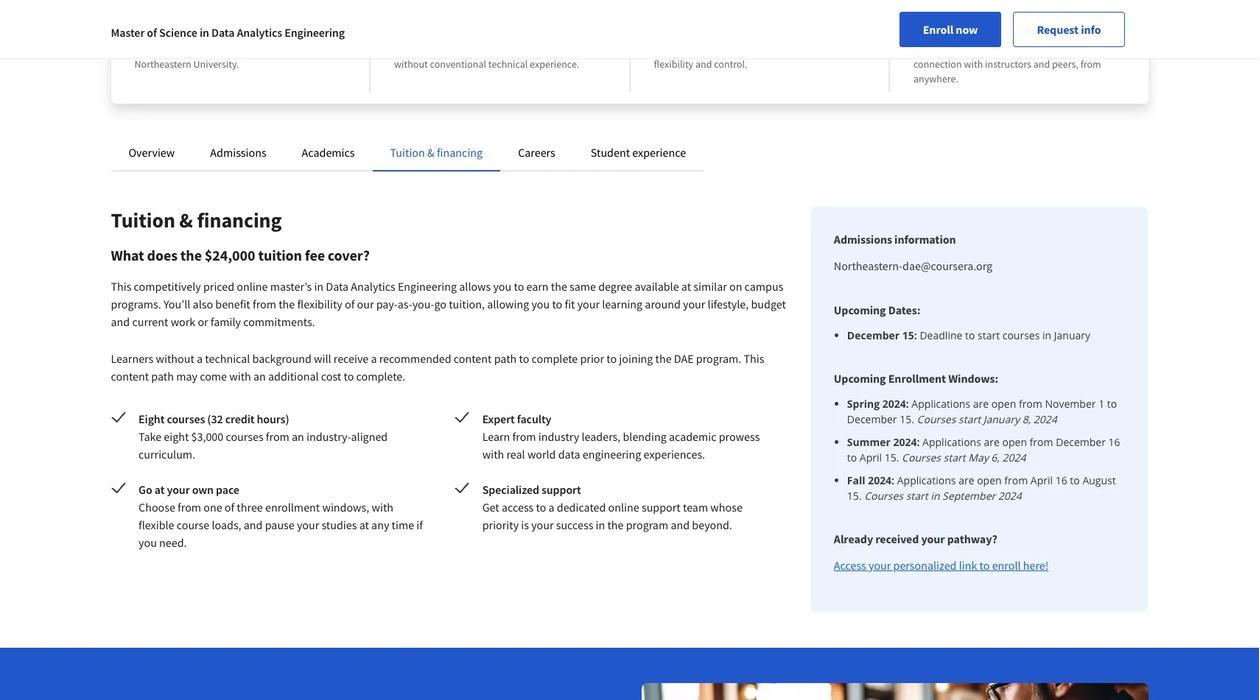 Task type: vqa. For each thing, say whether or not it's contained in the screenshot.
Dive
no



Task type: describe. For each thing, give the bounding box(es) containing it.
dedicated
[[557, 500, 606, 515]]

your inside the "specialized support get access to a dedicated online support team whose priority is your success in the program and beyond."
[[531, 518, 554, 533]]

course
[[177, 518, 209, 533]]

this competitively priced online master's in data analytics engineering allows you to earn the same degree available at similar on campus programs. you'll also benefit from the flexibility of our pay-as-you-go tuition, allowing you to fit your learning around your lifestyle, budget and current work or family commitments.
[[111, 279, 786, 329]]

fall 2024:
[[847, 474, 895, 488]]

january inside list
[[984, 413, 1020, 427]]

around
[[645, 297, 681, 312]]

you- inside pay-as-you-go tuition, allowing for complete flexibility and control.
[[685, 43, 705, 56]]

an inside eight courses (32 credit hours) take eight $3,000 courses from an industry-aligned curriculum.
[[292, 430, 304, 444]]

admissions for admissions information
[[834, 232, 892, 247]]

1 horizontal spatial path
[[494, 352, 517, 366]]

0 vertical spatial you
[[493, 279, 512, 294]]

pause
[[265, 518, 295, 533]]

2024: for summer 2024:
[[894, 436, 920, 450]]

anywhere.
[[914, 72, 959, 85]]

tuition, inside pay-as-you-go tuition, allowing for complete flexibility and control.
[[717, 43, 749, 56]]

applications are open from april 16 to august 15.
[[847, 474, 1116, 503]]

applications for may
[[923, 436, 982, 450]]

conventional
[[430, 57, 486, 71]]

online inside the "specialized support get access to a dedicated online support team whose priority is your success in the program and beyond."
[[608, 500, 639, 515]]

pathway?
[[947, 532, 998, 547]]

need.
[[159, 536, 187, 551]]

start for january
[[959, 413, 981, 427]]

your up personalized
[[922, 532, 945, 547]]

0 vertical spatial tuition & financing
[[390, 145, 483, 160]]

cover?
[[328, 246, 370, 265]]

online inside 100% online lecture videos, hands-on projects and connection with instructors and peers, from anywhere.
[[951, 22, 991, 41]]

courses for fall 2024:
[[865, 489, 904, 503]]

0 vertical spatial financing
[[437, 145, 483, 160]]

on inside 100% online lecture videos, hands-on projects and connection with instructors and peers, from anywhere.
[[1011, 43, 1022, 56]]

1 horizontal spatial a
[[371, 352, 377, 366]]

1 vertical spatial tuition
[[111, 207, 175, 234]]

as- inside pay-as-you-go tuition, allowing for complete flexibility and control.
[[673, 43, 686, 56]]

applications for january
[[912, 397, 971, 411]]

competitively
[[134, 279, 201, 294]]

of inside go at your own pace choose from one of three enrollment windows, with flexible course loads, and pause your studies at any time if you need.
[[225, 500, 234, 515]]

come
[[200, 369, 227, 384]]

offered
[[134, 43, 167, 56]]

1 horizontal spatial support
[[642, 500, 681, 515]]

0 horizontal spatial data
[[211, 25, 235, 40]]

link
[[959, 559, 977, 573]]

our
[[357, 297, 374, 312]]

academic
[[669, 430, 717, 444]]

current
[[132, 315, 168, 329]]

december inside applications are open from november 1 to december 15.
[[847, 413, 897, 427]]

blending
[[623, 430, 667, 444]]

1 horizontal spatial courses
[[226, 430, 264, 444]]

summer 2024:
[[847, 436, 920, 450]]

from inside the applications are open from april 16 to august 15.
[[1005, 474, 1028, 488]]

prowess
[[719, 430, 760, 444]]

science
[[159, 25, 197, 40]]

expert faculty learn from industry leaders, blending academic prowess with real world data engineering experiences.
[[482, 412, 760, 462]]

your down the similar
[[683, 297, 706, 312]]

open for september
[[977, 474, 1002, 488]]

the down master's
[[279, 297, 295, 312]]

1 vertical spatial content
[[111, 369, 149, 384]]

university.
[[193, 57, 239, 71]]

2024 for courses start may 6, 2024
[[1003, 451, 1026, 465]]

similar
[[694, 279, 727, 294]]

to right the link
[[980, 559, 990, 573]]

priority
[[482, 518, 519, 533]]

from inside eight courses (32 credit hours) take eight $3,000 courses from an industry-aligned curriculum.
[[266, 430, 290, 444]]

eight
[[139, 412, 165, 427]]

learners
[[111, 352, 154, 366]]

8,
[[1023, 413, 1031, 427]]

upcoming enrollment windows:
[[834, 371, 999, 386]]

hassle-free pathways for learners with or without conventional technical experience.
[[394, 43, 579, 71]]

2024 for courses start january 8, 2024
[[1034, 413, 1057, 427]]

student
[[591, 145, 630, 160]]

and inside "this competitively priced online master's in data analytics engineering allows you to earn the same degree available at similar on campus programs. you'll also benefit from the flexibility of our pay-as-you-go tuition, allowing you to fit your learning around your lifestyle, budget and current work or family commitments."
[[111, 315, 130, 329]]

your down same
[[578, 297, 600, 312]]

flexible
[[139, 518, 174, 533]]

0 vertical spatial engineering
[[285, 25, 345, 40]]

info
[[1081, 22, 1101, 37]]

pace
[[216, 483, 239, 497]]

industry
[[539, 430, 579, 444]]

the right "does"
[[180, 246, 202, 265]]

loads,
[[212, 518, 241, 533]]

enrollment
[[265, 500, 320, 515]]

enroll
[[992, 559, 1021, 573]]

by
[[169, 43, 179, 56]]

academics link
[[302, 145, 355, 160]]

allows
[[459, 279, 491, 294]]

data
[[558, 447, 580, 462]]

in inside the "specialized support get access to a dedicated online support team whose priority is your success in the program and beyond."
[[596, 518, 605, 533]]

$24,000
[[205, 246, 255, 265]]

in inside list
[[931, 489, 940, 503]]

work
[[171, 315, 195, 329]]

careers link
[[518, 145, 556, 160]]

in up the college
[[200, 25, 209, 40]]

aligned
[[351, 430, 388, 444]]

to inside the applications are open from april 16 to august 15.
[[1070, 474, 1080, 488]]

from inside "this competitively priced online master's in data analytics engineering allows you to earn the same degree available at similar on campus programs. you'll also benefit from the flexibility of our pay-as-you-go tuition, allowing you to fit your learning around your lifestyle, budget and current work or family commitments."
[[253, 297, 276, 312]]

of inside "accredited engineering degree offered by the college of engineering at northeastern university."
[[232, 43, 240, 56]]

0 horizontal spatial analytics
[[237, 25, 282, 40]]

open for 6,
[[1003, 436, 1027, 450]]

videos,
[[948, 43, 979, 56]]

benefit
[[215, 297, 250, 312]]

does
[[147, 246, 178, 265]]

2024: for spring 2024:
[[883, 397, 909, 411]]

engineering inside "accredited engineering degree offered by the college of engineering at northeastern university."
[[204, 22, 279, 41]]

request
[[1037, 22, 1079, 37]]

to up faculty
[[519, 352, 529, 366]]

1 vertical spatial financing
[[197, 207, 282, 234]]

2024: for fall 2024:
[[868, 474, 895, 488]]

1 vertical spatial path
[[151, 369, 174, 384]]

pay-
[[654, 43, 673, 56]]

same
[[570, 279, 596, 294]]

and up peers,
[[1061, 43, 1077, 56]]

to inside applications are open from november 1 to december 15.
[[1107, 397, 1117, 411]]

a inside the "specialized support get access to a dedicated online support team whose priority is your success in the program and beyond."
[[549, 500, 555, 515]]

fall
[[847, 474, 866, 488]]

additional
[[268, 369, 319, 384]]

april inside the applications are open from april 16 to august 15.
[[1031, 474, 1053, 488]]

spring 2024:
[[847, 397, 909, 411]]

real
[[507, 447, 525, 462]]

and inside go at your own pace choose from one of three enrollment windows, with flexible course loads, and pause your studies at any time if you need.
[[244, 518, 263, 533]]

15. for courses start january 8, 2024
[[900, 413, 915, 427]]

world
[[528, 447, 556, 462]]

100% online lecture videos, hands-on projects and connection with instructors and peers, from anywhere.
[[914, 22, 1102, 85]]

or inside hassle-free pathways for learners with or without conventional technical experience.
[[560, 43, 570, 56]]

1 vertical spatial &
[[179, 207, 193, 234]]

to right 'deadline'
[[965, 329, 975, 343]]

hours)
[[257, 412, 289, 427]]

as- inside "this competitively priced online master's in data analytics engineering allows you to earn the same degree available at similar on campus programs. you'll also benefit from the flexibility of our pay-as-you-go tuition, allowing you to fit your learning around your lifestyle, budget and current work or family commitments."
[[398, 297, 412, 312]]

100%
[[914, 22, 949, 41]]

what
[[111, 246, 144, 265]]

from inside applications are open from november 1 to december 15.
[[1019, 397, 1043, 411]]

15. for courses start may 6, 2024
[[885, 451, 899, 465]]

access
[[502, 500, 534, 515]]

to inside applications are open from december 16 to april 15.
[[847, 451, 857, 465]]

complete.
[[356, 369, 406, 384]]

leaders,
[[582, 430, 621, 444]]

go at your own pace choose from one of three enrollment windows, with flexible course loads, and pause your studies at any time if you need.
[[139, 483, 423, 551]]

windows,
[[322, 500, 369, 515]]

lecture
[[914, 43, 946, 56]]

own
[[192, 483, 214, 497]]

now
[[956, 22, 978, 37]]

december 15: deadline to start courses in january
[[847, 329, 1091, 343]]

you'll
[[164, 297, 190, 312]]

tuition, inside "this competitively priced online master's in data analytics engineering allows you to earn the same degree available at similar on campus programs. you'll also benefit from the flexibility of our pay-as-you-go tuition, allowing you to fit your learning around your lifestyle, budget and current work or family commitments."
[[449, 297, 485, 312]]

lifestyle,
[[708, 297, 749, 312]]

accredited
[[134, 22, 201, 41]]

complete inside learners without a technical background will receive a recommended content path to complete prior to joining the dae program. this content path may come with an additional cost to complete.
[[532, 352, 578, 366]]

and inside the "specialized support get access to a dedicated online support team whose priority is your success in the program and beyond."
[[671, 518, 690, 533]]

eight courses (32 credit hours) take eight $3,000 courses from an industry-aligned curriculum.
[[139, 412, 388, 462]]

your right access
[[869, 559, 891, 573]]

admissions link
[[210, 145, 266, 160]]

tuition
[[258, 246, 302, 265]]

admissions information
[[834, 232, 956, 247]]

hands-
[[981, 43, 1011, 56]]

list item containing summer 2024:
[[847, 435, 1125, 466]]

from inside expert faculty learn from industry leaders, blending academic prowess with real world data engineering experiences.
[[513, 430, 536, 444]]

in inside "this competitively priced online master's in data analytics engineering allows you to earn the same degree available at similar on campus programs. you'll also benefit from the flexibility of our pay-as-you-go tuition, allowing you to fit your learning around your lifestyle, budget and current work or family commitments."
[[314, 279, 324, 294]]

tuition & financing link
[[390, 145, 483, 160]]

0 horizontal spatial a
[[197, 352, 203, 366]]

windows:
[[949, 371, 999, 386]]

on inside "this competitively priced online master's in data analytics engineering allows you to earn the same degree available at similar on campus programs. you'll also benefit from the flexibility of our pay-as-you-go tuition, allowing you to fit your learning around your lifestyle, budget and current work or family commitments."
[[730, 279, 742, 294]]



Task type: locate. For each thing, give the bounding box(es) containing it.
specialized
[[482, 483, 539, 497]]

content down 'learners'
[[111, 369, 149, 384]]

2024 right 6,
[[1003, 451, 1026, 465]]

the inside "accredited engineering degree offered by the college of engineering at northeastern university."
[[181, 43, 195, 56]]

0 vertical spatial open
[[992, 397, 1016, 411]]

1 horizontal spatial you
[[493, 279, 512, 294]]

received
[[876, 532, 919, 547]]

0 vertical spatial analytics
[[237, 25, 282, 40]]

without inside learners without a technical background will receive a recommended content path to complete prior to joining the dae program. this content path may come with an additional cost to complete.
[[156, 352, 194, 366]]

request info
[[1037, 22, 1101, 37]]

a
[[197, 352, 203, 366], [371, 352, 377, 366], [549, 500, 555, 515]]

0 vertical spatial admissions
[[210, 145, 266, 160]]

list item containing fall 2024:
[[847, 473, 1125, 504]]

degree inside "accredited engineering degree offered by the college of engineering at northeastern university."
[[282, 22, 325, 41]]

december
[[847, 329, 900, 343], [847, 413, 897, 427], [1056, 436, 1106, 450]]

flexibility down pay-
[[654, 57, 694, 71]]

and left control.
[[696, 57, 712, 71]]

and down programs.
[[111, 315, 130, 329]]

1 horizontal spatial flexibility
[[654, 57, 694, 71]]

a up may
[[197, 352, 203, 366]]

engineering inside expert faculty learn from industry leaders, blending academic prowess with real world data engineering experiences.
[[583, 447, 641, 462]]

are for may
[[984, 436, 1000, 450]]

2 vertical spatial 2024
[[998, 489, 1022, 503]]

northeastern-
[[834, 259, 903, 273]]

applications up courses start may 6, 2024
[[923, 436, 982, 450]]

college
[[198, 43, 229, 56]]

master of science in data analytics engineering
[[111, 25, 345, 40]]

credit
[[225, 412, 255, 427]]

2 list item from the top
[[847, 396, 1125, 427]]

overview
[[129, 145, 175, 160]]

0 horizontal spatial tuition & financing
[[111, 207, 282, 234]]

to left august
[[1070, 474, 1080, 488]]

academics
[[302, 145, 355, 160]]

0 vertical spatial support
[[542, 483, 581, 497]]

1 horizontal spatial without
[[394, 57, 428, 71]]

16 for december
[[1109, 436, 1121, 450]]

flexibility inside "this competitively priced online master's in data analytics engineering allows you to earn the same degree available at similar on campus programs. you'll also benefit from the flexibility of our pay-as-you-go tuition, allowing you to fit your learning around your lifestyle, budget and current work or family commitments."
[[297, 297, 343, 312]]

open down 8,
[[1003, 436, 1027, 450]]

applications inside applications are open from december 16 to april 15.
[[923, 436, 982, 450]]

learn
[[482, 430, 510, 444]]

january up november
[[1054, 329, 1091, 343]]

or down also
[[198, 315, 208, 329]]

1 vertical spatial or
[[198, 315, 208, 329]]

are up courses start january 8, 2024
[[973, 397, 989, 411]]

the left program
[[608, 518, 624, 533]]

1 horizontal spatial an
[[292, 430, 304, 444]]

recommended
[[379, 352, 451, 366]]

tuition, up control.
[[717, 43, 749, 56]]

from inside 100% online lecture videos, hands-on projects and connection with instructors and peers, from anywhere.
[[1081, 57, 1102, 71]]

enrollment
[[889, 371, 946, 386]]

the right by
[[181, 43, 195, 56]]

dates:
[[889, 303, 921, 318]]

2 vertical spatial december
[[1056, 436, 1106, 450]]

go up control.
[[705, 43, 715, 56]]

online up program
[[608, 500, 639, 515]]

2024: right spring
[[883, 397, 909, 411]]

start left 'may'
[[944, 451, 966, 465]]

15. inside applications are open from december 16 to april 15.
[[885, 451, 899, 465]]

from up real
[[513, 430, 536, 444]]

list item down windows:
[[847, 396, 1125, 427]]

fit
[[565, 297, 575, 312]]

take
[[139, 430, 161, 444]]

0 horizontal spatial on
[[730, 279, 742, 294]]

0 vertical spatial courses
[[917, 413, 956, 427]]

eight
[[164, 430, 189, 444]]

1 list item from the top
[[847, 328, 1125, 343]]

list item down 'may'
[[847, 473, 1125, 504]]

1 horizontal spatial you-
[[685, 43, 705, 56]]

student experience
[[591, 145, 686, 160]]

family
[[211, 315, 241, 329]]

or up "experience."
[[560, 43, 570, 56]]

master
[[111, 25, 145, 40]]

the up the 'fit'
[[551, 279, 567, 294]]

you down earn
[[532, 297, 550, 312]]

your right is at left
[[531, 518, 554, 533]]

a left dedicated
[[549, 500, 555, 515]]

2 vertical spatial courses
[[865, 489, 904, 503]]

courses down the "fall 2024:"
[[865, 489, 904, 503]]

2 vertical spatial 2024:
[[868, 474, 895, 488]]

overview link
[[129, 145, 175, 160]]

go inside pay-as-you-go tuition, allowing for complete flexibility and control.
[[705, 43, 715, 56]]

specialized support get access to a dedicated online support team whose priority is your success in the program and beyond.
[[482, 483, 743, 533]]

of up offered
[[147, 25, 157, 40]]

courses down enrollment
[[917, 413, 956, 427]]

0 vertical spatial december
[[847, 329, 900, 343]]

are inside applications are open from december 16 to april 15.
[[984, 436, 1000, 450]]

in right success
[[596, 518, 605, 533]]

list item containing december 15:
[[847, 328, 1125, 343]]

already
[[834, 532, 873, 547]]

applications
[[912, 397, 971, 411], [923, 436, 982, 450], [897, 474, 956, 488]]

without inside hassle-free pathways for learners with or without conventional technical experience.
[[394, 57, 428, 71]]

learners
[[502, 43, 537, 56]]

allowing inside "this competitively priced online master's in data analytics engineering allows you to earn the same degree available at similar on campus programs. you'll also benefit from the flexibility of our pay-as-you-go tuition, allowing you to fit your learning around your lifestyle, budget and current work or family commitments."
[[487, 297, 529, 312]]

0 vertical spatial online
[[951, 22, 991, 41]]

degree
[[282, 22, 325, 41], [599, 279, 632, 294]]

complete inside pay-as-you-go tuition, allowing for complete flexibility and control.
[[804, 43, 844, 56]]

0 horizontal spatial go
[[434, 297, 447, 312]]

courses start january 8, 2024
[[917, 413, 1057, 427]]

curriculum.
[[139, 447, 195, 462]]

from down 8,
[[1030, 436, 1054, 450]]

in right master's
[[314, 279, 324, 294]]

december down november
[[1056, 436, 1106, 450]]

are for january
[[973, 397, 989, 411]]

2 vertical spatial applications
[[897, 474, 956, 488]]

september
[[943, 489, 996, 503]]

at inside "accredited engineering degree offered by the college of engineering at northeastern university."
[[296, 43, 304, 56]]

pay-
[[376, 297, 398, 312]]

1 vertical spatial 2024:
[[894, 436, 920, 450]]

0 horizontal spatial admissions
[[210, 145, 266, 160]]

you inside go at your own pace choose from one of three enrollment windows, with flexible course loads, and pause your studies at any time if you need.
[[139, 536, 157, 551]]

without up may
[[156, 352, 194, 366]]

1 horizontal spatial this
[[744, 352, 765, 366]]

experience.
[[530, 57, 579, 71]]

2024 for courses start in september 2024
[[998, 489, 1022, 503]]

1 horizontal spatial january
[[1054, 329, 1091, 343]]

courses down summer 2024:
[[902, 451, 941, 465]]

with inside hassle-free pathways for learners with or without conventional technical experience.
[[539, 43, 558, 56]]

path up expert
[[494, 352, 517, 366]]

1 vertical spatial tuition,
[[449, 297, 485, 312]]

campus
[[745, 279, 784, 294]]

1 vertical spatial technical
[[205, 352, 250, 366]]

northeastern
[[134, 57, 191, 71]]

will
[[314, 352, 331, 366]]

any
[[371, 518, 389, 533]]

technical down learners
[[488, 57, 528, 71]]

open for 8,
[[992, 397, 1016, 411]]

are inside the applications are open from april 16 to august 15.
[[959, 474, 975, 488]]

0 vertical spatial path
[[494, 352, 517, 366]]

from down hours)
[[266, 430, 290, 444]]

0 vertical spatial technical
[[488, 57, 528, 71]]

1 vertical spatial courses
[[167, 412, 205, 427]]

0 vertical spatial go
[[705, 43, 715, 56]]

4 list item from the top
[[847, 473, 1125, 504]]

0 vertical spatial tuition
[[390, 145, 425, 160]]

0 horizontal spatial degree
[[282, 22, 325, 41]]

2 horizontal spatial 15.
[[900, 413, 915, 427]]

with up "experience."
[[539, 43, 558, 56]]

of left our
[[345, 297, 355, 312]]

your down enrollment
[[297, 518, 319, 533]]

1 vertical spatial 2024
[[1003, 451, 1026, 465]]

upcoming left dates:
[[834, 303, 886, 318]]

online
[[951, 22, 991, 41], [237, 279, 268, 294], [608, 500, 639, 515]]

on up lifestyle,
[[730, 279, 742, 294]]

2 for from the left
[[790, 43, 802, 56]]

without down hassle-
[[394, 57, 428, 71]]

0 horizontal spatial content
[[111, 369, 149, 384]]

0 vertical spatial january
[[1054, 329, 1091, 343]]

1 vertical spatial tuition & financing
[[111, 207, 282, 234]]

1 for from the left
[[488, 43, 500, 56]]

start up applications are open from december 16 to april 15.
[[959, 413, 981, 427]]

your
[[578, 297, 600, 312], [683, 297, 706, 312], [167, 483, 190, 497], [297, 518, 319, 533], [531, 518, 554, 533], [922, 532, 945, 547], [869, 559, 891, 573]]

1 vertical spatial engineering
[[242, 43, 294, 56]]

16 inside the applications are open from april 16 to august 15.
[[1056, 474, 1068, 488]]

0 horizontal spatial support
[[542, 483, 581, 497]]

connection
[[914, 57, 962, 71]]

without
[[394, 57, 428, 71], [156, 352, 194, 366]]

the inside learners without a technical background will receive a recommended content path to complete prior to joining the dae program. this content path may come with an additional cost to complete.
[[656, 352, 672, 366]]

applications inside applications are open from november 1 to december 15.
[[912, 397, 971, 411]]

analytics up "university."
[[237, 25, 282, 40]]

0 vertical spatial upcoming
[[834, 303, 886, 318]]

1 vertical spatial as-
[[398, 297, 412, 312]]

open inside the applications are open from april 16 to august 15.
[[977, 474, 1002, 488]]

1 vertical spatial applications
[[923, 436, 982, 450]]

degree inside "this competitively priced online master's in data analytics engineering allows you to earn the same degree available at similar on campus programs. you'll also benefit from the flexibility of our pay-as-you-go tuition, allowing you to fit your learning around your lifestyle, budget and current work or family commitments."
[[599, 279, 632, 294]]

of down master of science in data analytics engineering
[[232, 43, 240, 56]]

15. inside applications are open from november 1 to december 15.
[[900, 413, 915, 427]]

go
[[705, 43, 715, 56], [434, 297, 447, 312]]

you down "flexible"
[[139, 536, 157, 551]]

2 upcoming from the top
[[834, 371, 886, 386]]

1 vertical spatial upcoming
[[834, 371, 886, 386]]

of inside "this competitively priced online master's in data analytics engineering allows you to earn the same degree available at similar on campus programs. you'll also benefit from the flexibility of our pay-as-you-go tuition, allowing you to fit your learning around your lifestyle, budget and current work or family commitments."
[[345, 297, 355, 312]]

1 horizontal spatial 15.
[[885, 451, 899, 465]]

to left the 'fit'
[[552, 297, 563, 312]]

2 vertical spatial are
[[959, 474, 975, 488]]

15. for courses start in september 2024
[[847, 489, 862, 503]]

1 horizontal spatial or
[[560, 43, 570, 56]]

earn
[[527, 279, 549, 294]]

0 horizontal spatial technical
[[205, 352, 250, 366]]

in left september
[[931, 489, 940, 503]]

already received your pathway?
[[834, 532, 998, 547]]

1 vertical spatial courses
[[902, 451, 941, 465]]

flexibility inside pay-as-you-go tuition, allowing for complete flexibility and control.
[[654, 57, 694, 71]]

courses inside list item
[[1003, 329, 1040, 343]]

go right pay-
[[434, 297, 447, 312]]

the left dae on the right of the page
[[656, 352, 672, 366]]

0 horizontal spatial financing
[[197, 207, 282, 234]]

for inside pay-as-you-go tuition, allowing for complete flexibility and control.
[[790, 43, 802, 56]]

to right cost
[[344, 369, 354, 384]]

enroll
[[923, 22, 954, 37]]

engineering inside "this competitively priced online master's in data analytics engineering allows you to earn the same degree available at similar on campus programs. you'll also benefit from the flexibility of our pay-as-you-go tuition, allowing you to fit your learning around your lifestyle, budget and current work or family commitments."
[[398, 279, 457, 294]]

with inside 100% online lecture videos, hands-on projects and connection with instructors and peers, from anywhere.
[[964, 57, 983, 71]]

2 vertical spatial courses
[[226, 430, 264, 444]]

analytics inside "this competitively priced online master's in data analytics engineering allows you to earn the same degree available at similar on campus programs. you'll also benefit from the flexibility of our pay-as-you-go tuition, allowing you to fit your learning around your lifestyle, budget and current work or family commitments."
[[351, 279, 396, 294]]

are for in
[[959, 474, 975, 488]]

allowing inside pay-as-you-go tuition, allowing for complete flexibility and control.
[[751, 43, 788, 56]]

three
[[237, 500, 263, 515]]

upcoming for upcoming dates:
[[834, 303, 886, 318]]

this up programs.
[[111, 279, 131, 294]]

in up november
[[1043, 329, 1052, 343]]

to right prior
[[607, 352, 617, 366]]

to right access
[[536, 500, 546, 515]]

tuition & financing
[[390, 145, 483, 160], [111, 207, 282, 234]]

0 horizontal spatial january
[[984, 413, 1020, 427]]

open down 6,
[[977, 474, 1002, 488]]

are inside applications are open from november 1 to december 15.
[[973, 397, 989, 411]]

and down projects
[[1034, 57, 1050, 71]]

january left 8,
[[984, 413, 1020, 427]]

analytics up our
[[351, 279, 396, 294]]

april inside applications are open from december 16 to april 15.
[[860, 451, 882, 465]]

0 vertical spatial or
[[560, 43, 570, 56]]

november
[[1045, 397, 1096, 411]]

and down the team in the right bottom of the page
[[671, 518, 690, 533]]

16 left august
[[1056, 474, 1068, 488]]

2 horizontal spatial you
[[532, 297, 550, 312]]

1 vertical spatial you
[[532, 297, 550, 312]]

0 vertical spatial flexibility
[[654, 57, 694, 71]]

with inside learners without a technical background will receive a recommended content path to complete prior to joining the dae program. this content path may come with an additional cost to complete.
[[229, 369, 251, 384]]

1 horizontal spatial 16
[[1109, 436, 1121, 450]]

december inside applications are open from december 16 to april 15.
[[1056, 436, 1106, 450]]

dae
[[674, 352, 694, 366]]

16 inside applications are open from december 16 to april 15.
[[1109, 436, 1121, 450]]

open inside applications are open from december 16 to april 15.
[[1003, 436, 1027, 450]]

engineering for priced
[[398, 279, 457, 294]]

cost
[[321, 369, 341, 384]]

1 upcoming from the top
[[834, 303, 886, 318]]

with inside go at your own pace choose from one of three enrollment windows, with flexible course loads, and pause your studies at any time if you need.
[[372, 500, 394, 515]]

on up instructors
[[1011, 43, 1022, 56]]

go inside "this competitively priced online master's in data analytics engineering allows you to earn the same degree available at similar on campus programs. you'll also benefit from the flexibility of our pay-as-you-go tuition, allowing you to fit your learning around your lifestyle, budget and current work or family commitments."
[[434, 297, 447, 312]]

1 vertical spatial 16
[[1056, 474, 1068, 488]]

accredited engineering degree offered by the college of engineering at northeastern university.
[[134, 22, 325, 71]]

start for in
[[906, 489, 928, 503]]

15. down fall
[[847, 489, 862, 503]]

list item containing spring 2024:
[[847, 396, 1125, 427]]

online inside "this competitively priced online master's in data analytics engineering allows you to earn the same degree available at similar on campus programs. you'll also benefit from the flexibility of our pay-as-you-go tuition, allowing you to fit your learning around your lifestyle, budget and current work or family commitments."
[[237, 279, 268, 294]]

applications inside the applications are open from april 16 to august 15.
[[897, 474, 956, 488]]

you right allows
[[493, 279, 512, 294]]

technical up come
[[205, 352, 250, 366]]

upcoming dates:
[[834, 303, 921, 318]]

0 horizontal spatial courses
[[167, 412, 205, 427]]

april
[[860, 451, 882, 465], [1031, 474, 1053, 488]]

engineering down the leaders,
[[583, 447, 641, 462]]

the inside the "specialized support get access to a dedicated online support team whose priority is your success in the program and beyond."
[[608, 518, 624, 533]]

0 vertical spatial are
[[973, 397, 989, 411]]

open inside applications are open from november 1 to december 15.
[[992, 397, 1016, 411]]

list item
[[847, 328, 1125, 343], [847, 396, 1125, 427], [847, 435, 1125, 466], [847, 473, 1125, 504]]

pathways
[[445, 43, 486, 56]]

background
[[252, 352, 312, 366]]

1 horizontal spatial for
[[790, 43, 802, 56]]

and inside pay-as-you-go tuition, allowing for complete flexibility and control.
[[696, 57, 712, 71]]

control.
[[714, 57, 748, 71]]

online up videos,
[[951, 22, 991, 41]]

from inside applications are open from december 16 to april 15.
[[1030, 436, 1054, 450]]

budget
[[751, 297, 786, 312]]

programs.
[[111, 297, 161, 312]]

program.
[[696, 352, 742, 366]]

engineering inside "accredited engineering degree offered by the college of engineering at northeastern university."
[[242, 43, 294, 56]]

enroll now button
[[900, 12, 1002, 47]]

courses for spring 2024:
[[917, 413, 956, 427]]

1 horizontal spatial on
[[1011, 43, 1022, 56]]

with inside expert faculty learn from industry leaders, blending academic prowess with real world data engineering experiences.
[[482, 447, 504, 462]]

2 vertical spatial engineering
[[398, 279, 457, 294]]

for inside hassle-free pathways for learners with or without conventional technical experience.
[[488, 43, 500, 56]]

courses for summer 2024:
[[902, 451, 941, 465]]

upcoming for upcoming enrollment windows:
[[834, 371, 886, 386]]

or inside "this competitively priced online master's in data analytics engineering allows you to earn the same degree available at similar on campus programs. you'll also benefit from the flexibility of our pay-as-you-go tuition, allowing you to fit your learning around your lifestyle, budget and current work or family commitments."
[[198, 315, 208, 329]]

1 vertical spatial support
[[642, 500, 681, 515]]

list
[[840, 396, 1125, 504]]

april left august
[[1031, 474, 1053, 488]]

this inside "this competitively priced online master's in data analytics engineering allows you to earn the same degree available at similar on campus programs. you'll also benefit from the flexibility of our pay-as-you-go tuition, allowing you to fit your learning around your lifestyle, budget and current work or family commitments."
[[111, 279, 131, 294]]

2 horizontal spatial courses
[[1003, 329, 1040, 343]]

personalized
[[894, 559, 957, 573]]

tuition, down allows
[[449, 297, 485, 312]]

1 horizontal spatial tuition
[[390, 145, 425, 160]]

admissions for admissions
[[210, 145, 266, 160]]

to left earn
[[514, 279, 524, 294]]

start up windows:
[[978, 329, 1000, 343]]

2024: right fall
[[868, 474, 895, 488]]

1 horizontal spatial data
[[326, 279, 349, 294]]

1 horizontal spatial online
[[608, 500, 639, 515]]

1 vertical spatial go
[[434, 297, 447, 312]]

this right program.
[[744, 352, 765, 366]]

support up dedicated
[[542, 483, 581, 497]]

your left the own
[[167, 483, 190, 497]]

16 for april
[[1056, 474, 1068, 488]]

list containing spring 2024:
[[840, 396, 1125, 504]]

data inside "this competitively priced online master's in data analytics engineering allows you to earn the same degree available at similar on campus programs. you'll also benefit from the flexibility of our pay-as-you-go tuition, allowing you to fit your learning around your lifestyle, budget and current work or family commitments."
[[326, 279, 349, 294]]

tuition
[[390, 145, 425, 160], [111, 207, 175, 234]]

1 horizontal spatial admissions
[[834, 232, 892, 247]]

beyond.
[[692, 518, 732, 533]]

at inside "this competitively priced online master's in data analytics engineering allows you to earn the same degree available at similar on campus programs. you'll also benefit from the flexibility of our pay-as-you-go tuition, allowing you to fit your learning around your lifestyle, budget and current work or family commitments."
[[682, 279, 691, 294]]

1 horizontal spatial &
[[427, 145, 435, 160]]

0 vertical spatial &
[[427, 145, 435, 160]]

0 vertical spatial engineering
[[204, 22, 279, 41]]

1 horizontal spatial content
[[454, 352, 492, 366]]

studies
[[322, 518, 357, 533]]

from up commitments.
[[253, 297, 276, 312]]

&
[[427, 145, 435, 160], [179, 207, 193, 234]]

(32
[[207, 412, 223, 427]]

0 vertical spatial data
[[211, 25, 235, 40]]

1 vertical spatial april
[[1031, 474, 1053, 488]]

0 horizontal spatial complete
[[532, 352, 578, 366]]

to down "summer"
[[847, 451, 857, 465]]

december down spring 2024:
[[847, 413, 897, 427]]

also
[[193, 297, 213, 312]]

0 horizontal spatial without
[[156, 352, 194, 366]]

1 horizontal spatial analytics
[[351, 279, 396, 294]]

an inside learners without a technical background will receive a recommended content path to complete prior to joining the dae program. this content path may come with an additional cost to complete.
[[253, 369, 266, 384]]

are up september
[[959, 474, 975, 488]]

joining
[[619, 352, 653, 366]]

applications down enrollment
[[912, 397, 971, 411]]

1 vertical spatial are
[[984, 436, 1000, 450]]

august
[[1083, 474, 1116, 488]]

list item down courses start january 8, 2024
[[847, 435, 1125, 466]]

2024:
[[883, 397, 909, 411], [894, 436, 920, 450], [868, 474, 895, 488]]

start for may
[[944, 451, 966, 465]]

information
[[895, 232, 956, 247]]

from down applications are open from december 16 to april 15.
[[1005, 474, 1028, 488]]

you- inside "this competitively priced online master's in data analytics engineering allows you to earn the same degree available at similar on campus programs. you'll also benefit from the flexibility of our pay-as-you-go tuition, allowing you to fit your learning around your lifestyle, budget and current work or family commitments."
[[412, 297, 434, 312]]

1 vertical spatial degree
[[599, 279, 632, 294]]

1 vertical spatial on
[[730, 279, 742, 294]]

15. down summer 2024:
[[885, 451, 899, 465]]

technical inside learners without a technical background will receive a recommended content path to complete prior to joining the dae program. this content path may come with an additional cost to complete.
[[205, 352, 250, 366]]

engineering for degree
[[242, 43, 294, 56]]

request info button
[[1014, 12, 1125, 47]]

this
[[111, 279, 131, 294], [744, 352, 765, 366]]

december down upcoming dates:
[[847, 329, 900, 343]]

time
[[392, 518, 414, 533]]

1 vertical spatial online
[[237, 279, 268, 294]]

0 horizontal spatial &
[[179, 207, 193, 234]]

with down learn
[[482, 447, 504, 462]]

1 vertical spatial complete
[[532, 352, 578, 366]]

1 vertical spatial open
[[1003, 436, 1027, 450]]

you
[[493, 279, 512, 294], [532, 297, 550, 312], [139, 536, 157, 551]]

experiences.
[[644, 447, 705, 462]]

from inside go at your own pace choose from one of three enrollment windows, with flexible course loads, and pause your studies at any time if you need.
[[178, 500, 201, 515]]

0 vertical spatial complete
[[804, 43, 844, 56]]

0 vertical spatial content
[[454, 352, 492, 366]]

15. inside the applications are open from april 16 to august 15.
[[847, 489, 862, 503]]

on
[[1011, 43, 1022, 56], [730, 279, 742, 294]]

to right '1'
[[1107, 397, 1117, 411]]

0 vertical spatial on
[[1011, 43, 1022, 56]]

data down "cover?"
[[326, 279, 349, 294]]

0 horizontal spatial an
[[253, 369, 266, 384]]

1 vertical spatial you-
[[412, 297, 434, 312]]

applications for in
[[897, 474, 956, 488]]

for
[[488, 43, 500, 56], [790, 43, 802, 56]]

technical
[[488, 57, 528, 71], [205, 352, 250, 366]]

0 horizontal spatial path
[[151, 369, 174, 384]]

allowing
[[751, 43, 788, 56], [487, 297, 529, 312]]

$3,000
[[191, 430, 224, 444]]

open up courses start january 8, 2024
[[992, 397, 1016, 411]]

3 list item from the top
[[847, 435, 1125, 466]]

to inside the "specialized support get access to a dedicated online support team whose priority is your success in the program and beyond."
[[536, 500, 546, 515]]

0 horizontal spatial this
[[111, 279, 131, 294]]

what does the $24,000 tuition fee cover?
[[111, 246, 370, 265]]

from up 8,
[[1019, 397, 1043, 411]]

list item up windows:
[[847, 328, 1125, 343]]

this inside learners without a technical background will receive a recommended content path to complete prior to joining the dae program. this content path may come with an additional cost to complete.
[[744, 352, 765, 366]]

technical inside hassle-free pathways for learners with or without conventional technical experience.
[[488, 57, 528, 71]]



